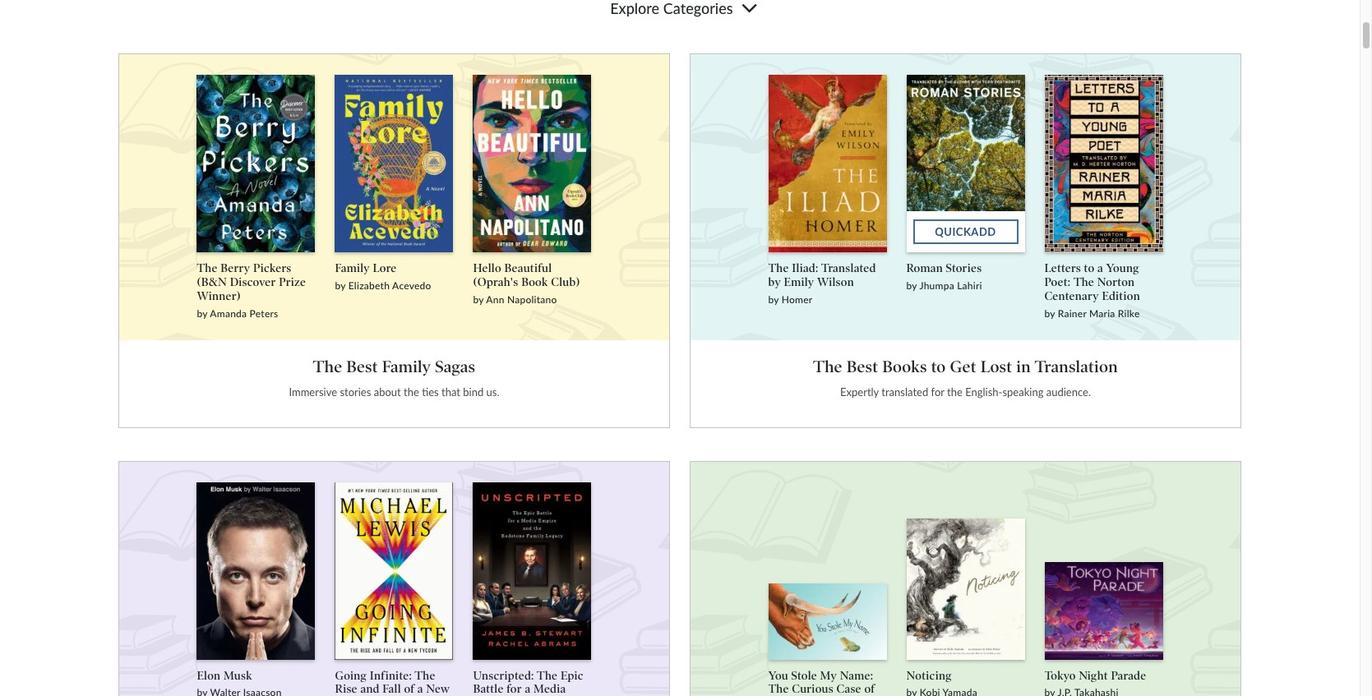 Task type: vqa. For each thing, say whether or not it's contained in the screenshot.
You Stole My Name: The Curious Case o
yes



Task type: describe. For each thing, give the bounding box(es) containing it.
the up immersive
[[313, 357, 342, 376]]

wilson
[[817, 275, 854, 289]]

for inside unscripted: the epic battle for a medi
[[507, 683, 522, 696]]

hello beautiful (oprah's book club) by ann napolitano
[[473, 262, 580, 306]]

us.
[[486, 385, 499, 398]]

by inside the family lore by elizabeth acevedo
[[335, 279, 346, 292]]

jhumpa
[[919, 279, 954, 292]]

about
[[374, 385, 401, 398]]

the for sagas
[[404, 385, 419, 398]]

rise
[[335, 683, 357, 696]]

expertly translated for the english-speaking audience.
[[840, 385, 1091, 398]]

the inside letters to a young poet: the norton centenary edition by rainer maria rilke
[[1074, 275, 1094, 289]]

roman
[[906, 262, 943, 275]]

the inside going infinite: the rise and fall of a ne
[[415, 669, 435, 683]]

the inside the iliad: translated by emily wilson by homer
[[768, 262, 789, 275]]

stole
[[791, 669, 817, 683]]

tokyo
[[1044, 669, 1076, 683]]

tokyo night parade byj.p. takahashi image
[[1044, 562, 1163, 660]]

elizabeth
[[348, 279, 390, 292]]

best for family
[[346, 357, 378, 376]]

noticing
[[906, 669, 952, 683]]

discover
[[230, 275, 276, 289]]

napolitano
[[507, 293, 557, 306]]

lore
[[373, 262, 397, 275]]

centenary
[[1044, 289, 1099, 303]]

the iliad: translated by emily wilson byhomer image
[[768, 68, 887, 252]]

amanda
[[210, 307, 247, 319]]

lost
[[981, 357, 1012, 376]]

bind
[[463, 385, 484, 398]]

letters
[[1044, 262, 1081, 275]]

audience.
[[1046, 385, 1091, 398]]

immersive stories about the ties that bind us.
[[289, 385, 499, 398]]

elon musk bywalter isaacson image
[[197, 479, 315, 660]]

young
[[1106, 262, 1139, 275]]

musk
[[224, 669, 252, 683]]

battle
[[473, 683, 504, 696]]

pickers
[[253, 262, 291, 275]]

of
[[404, 683, 414, 696]]

roman stories byjhumpa lahiri image
[[906, 74, 1025, 252]]

family lore byelizabeth acevedo image
[[335, 74, 453, 252]]

(oprah's
[[473, 275, 518, 289]]

quickadd button
[[913, 220, 1018, 244]]

you stole my name: the curious case o
[[768, 669, 883, 696]]

you stole my name: the curious case of animals with shared names (picture book) bydennis mcgregor image
[[768, 583, 887, 660]]

elon
[[197, 669, 221, 683]]

name:
[[840, 669, 873, 683]]

(b&n
[[197, 275, 227, 289]]

norton
[[1097, 275, 1135, 289]]

by inside the berry pickers (b&n discover prize winner) by amanda peters
[[197, 307, 208, 319]]

curious
[[792, 683, 834, 696]]

winner)
[[197, 289, 241, 303]]

to inside letters to a young poet: the norton centenary edition by rainer maria rilke
[[1084, 262, 1095, 275]]

the inside you stole my name: the curious case o
[[768, 683, 789, 696]]

by inside roman stories by jhumpa lahiri
[[906, 279, 917, 292]]

ann
[[486, 293, 504, 306]]

family lore by elizabeth acevedo
[[335, 262, 431, 292]]

a inside letters to a young poet: the norton centenary edition by rainer maria rilke
[[1097, 262, 1103, 275]]

sagas
[[435, 357, 475, 376]]

you
[[768, 669, 788, 683]]

infinite:
[[370, 669, 412, 683]]

translation
[[1035, 357, 1118, 376]]

hello
[[473, 262, 501, 275]]

going infinite: the rise and fall of a new tycoon bymichael lewis image
[[335, 481, 453, 660]]

the up expertly
[[813, 357, 842, 376]]



Task type: locate. For each thing, give the bounding box(es) containing it.
letters to a young poet: the norton centenary edition by rainer maria rilke
[[1044, 262, 1140, 319]]

1 vertical spatial for
[[507, 683, 522, 696]]

by left the emily
[[768, 275, 781, 289]]

going
[[335, 669, 367, 683]]

by left rainer
[[1044, 307, 1055, 319]]

by down the roman
[[906, 279, 917, 292]]

the
[[197, 262, 218, 275], [768, 262, 789, 275], [1074, 275, 1094, 289], [313, 357, 342, 376], [813, 357, 842, 376], [415, 669, 435, 683], [537, 669, 558, 683], [768, 683, 789, 696]]

family up elizabeth
[[335, 262, 370, 275]]

emily
[[784, 275, 814, 289]]

prize
[[279, 275, 306, 289]]

the best family sagas
[[313, 357, 475, 376]]

quickadd
[[935, 225, 996, 238]]

expertly
[[840, 385, 879, 398]]

by left ann
[[473, 293, 484, 306]]

0 vertical spatial for
[[931, 385, 944, 398]]

rilke
[[1118, 307, 1140, 319]]

the berry pickers (b&n discover prize winner) byamanda peters image
[[197, 75, 315, 252]]

1 the from the left
[[404, 385, 419, 398]]

1 best from the left
[[346, 357, 378, 376]]

0 vertical spatial to
[[1084, 262, 1095, 275]]

family
[[335, 262, 370, 275], [382, 357, 431, 376]]

to right letters
[[1084, 262, 1095, 275]]

ties
[[422, 385, 439, 398]]

1 horizontal spatial best
[[846, 357, 878, 376]]

1 horizontal spatial the
[[947, 385, 963, 398]]

the
[[404, 385, 419, 398], [947, 385, 963, 398]]

unscripted: the epic battle for a medi
[[473, 669, 584, 696]]

immersive
[[289, 385, 337, 398]]

and
[[360, 683, 380, 696]]

by
[[768, 275, 781, 289], [335, 279, 346, 292], [906, 279, 917, 292], [473, 293, 484, 306], [768, 293, 779, 306], [197, 307, 208, 319], [1044, 307, 1055, 319]]

by inside letters to a young poet: the norton centenary edition by rainer maria rilke
[[1044, 307, 1055, 319]]

letters to a young poet: the norton centenary edition byrainer maria rilke image
[[1044, 72, 1163, 252]]

for
[[931, 385, 944, 398], [507, 683, 522, 696]]

rainer
[[1058, 307, 1087, 319]]

acevedo
[[392, 279, 431, 292]]

2 horizontal spatial a
[[1097, 262, 1103, 275]]

a right the of
[[417, 683, 423, 696]]

for right "translated"
[[931, 385, 944, 398]]

2 the from the left
[[947, 385, 963, 398]]

1 horizontal spatial a
[[525, 683, 531, 696]]

tokyo night parade
[[1044, 669, 1146, 683]]

iliad:
[[792, 262, 818, 275]]

best up stories
[[346, 357, 378, 376]]

by down winner)
[[197, 307, 208, 319]]

0 horizontal spatial for
[[507, 683, 522, 696]]

0 horizontal spatial to
[[931, 357, 946, 376]]

speaking
[[1002, 385, 1044, 398]]

english-
[[965, 385, 1002, 398]]

get
[[950, 357, 976, 376]]

the berry pickers (b&n discover prize winner) by amanda peters
[[197, 262, 306, 319]]

1 vertical spatial to
[[931, 357, 946, 376]]

homer
[[782, 293, 813, 306]]

a right battle
[[525, 683, 531, 696]]

the inside the berry pickers (b&n discover prize winner) by amanda peters
[[197, 262, 218, 275]]

stories
[[340, 385, 371, 398]]

the best books to get lost in translation
[[813, 357, 1118, 376]]

by left homer
[[768, 293, 779, 306]]

1 horizontal spatial family
[[382, 357, 431, 376]]

the left berry
[[197, 262, 218, 275]]

1 horizontal spatial to
[[1084, 262, 1095, 275]]

a inside unscripted: the epic battle for a medi
[[525, 683, 531, 696]]

case
[[836, 683, 861, 696]]

epic
[[561, 669, 584, 683]]

family inside the family lore by elizabeth acevedo
[[335, 262, 370, 275]]

my
[[820, 669, 837, 683]]

maria
[[1089, 307, 1115, 319]]

0 horizontal spatial the
[[404, 385, 419, 398]]

berry
[[221, 262, 250, 275]]

a left young on the top of the page
[[1097, 262, 1103, 275]]

in
[[1016, 357, 1031, 376]]

translated
[[821, 262, 876, 275]]

the for to
[[947, 385, 963, 398]]

roman stories by jhumpa lahiri
[[906, 262, 982, 292]]

the left ties
[[404, 385, 419, 398]]

edition
[[1102, 289, 1140, 303]]

0 horizontal spatial best
[[346, 357, 378, 376]]

best for books
[[846, 357, 878, 376]]

club)
[[551, 275, 580, 289]]

family up "immersive stories about the ties that bind us."
[[382, 357, 431, 376]]

1 horizontal spatial for
[[931, 385, 944, 398]]

translated
[[882, 385, 928, 398]]

going infinite: the rise and fall of a ne
[[335, 669, 450, 696]]

stories
[[946, 262, 982, 275]]

book
[[521, 275, 548, 289]]

fall
[[383, 683, 401, 696]]

the iliad: translated by emily wilson by homer
[[768, 262, 876, 306]]

the left stole
[[768, 683, 789, 696]]

0 horizontal spatial family
[[335, 262, 370, 275]]

the left iliad:
[[768, 262, 789, 275]]

parade
[[1111, 669, 1146, 683]]

the inside unscripted: the epic battle for a medi
[[537, 669, 558, 683]]

the left epic
[[537, 669, 558, 683]]

the right the of
[[415, 669, 435, 683]]

unscripted:
[[473, 669, 534, 683]]

beautiful
[[504, 262, 552, 275]]

night
[[1079, 669, 1108, 683]]

the right poet:
[[1074, 275, 1094, 289]]

best up expertly
[[846, 357, 878, 376]]

for right battle
[[507, 683, 522, 696]]

0 vertical spatial family
[[335, 262, 370, 275]]

to
[[1084, 262, 1095, 275], [931, 357, 946, 376]]

by left elizabeth
[[335, 279, 346, 292]]

that
[[441, 385, 460, 398]]

elon musk
[[197, 669, 252, 683]]

a inside going infinite: the rise and fall of a ne
[[417, 683, 423, 696]]

unscripted: the epic battle for a media empire and the redstone family legacy byjames b stewart image
[[473, 480, 591, 660]]

2 best from the left
[[846, 357, 878, 376]]

1 vertical spatial family
[[382, 357, 431, 376]]

noticing bykobi yamada image
[[906, 519, 1025, 660]]

peters
[[250, 307, 278, 319]]

hello beautiful (oprah's book club) byann napolitano image
[[473, 72, 591, 252]]

a
[[1097, 262, 1103, 275], [417, 683, 423, 696], [525, 683, 531, 696]]

by inside the hello beautiful (oprah's book club) by ann napolitano
[[473, 293, 484, 306]]

0 horizontal spatial a
[[417, 683, 423, 696]]

books
[[882, 357, 927, 376]]

the down the get at right
[[947, 385, 963, 398]]

lahiri
[[957, 279, 982, 292]]

to left the get at right
[[931, 357, 946, 376]]

poet:
[[1044, 275, 1071, 289]]

best
[[346, 357, 378, 376], [846, 357, 878, 376]]



